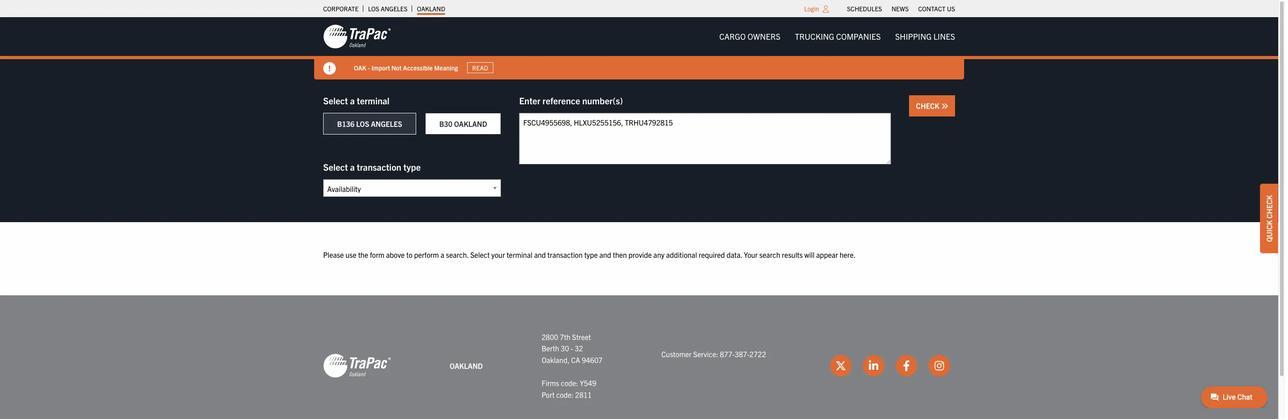 Task type: vqa. For each thing, say whether or not it's contained in the screenshot.
CLOSED
no



Task type: locate. For each thing, give the bounding box(es) containing it.
b136 los angeles
[[337, 119, 402, 128]]

oakland inside footer
[[450, 361, 483, 370]]

solid image
[[323, 62, 336, 75]]

los right corporate link
[[368, 5, 379, 13]]

quick
[[1265, 220, 1274, 242]]

- right '30' at the left of page
[[571, 344, 573, 353]]

berth
[[542, 344, 559, 353]]

required
[[699, 250, 725, 259]]

b30
[[439, 119, 453, 128]]

schedules
[[847, 5, 882, 13]]

corporate
[[323, 5, 359, 13]]

import
[[372, 63, 390, 72]]

2800 7th street berth 30 - 32 oakland, ca 94607
[[542, 332, 603, 364]]

news link
[[892, 2, 909, 15]]

-
[[368, 63, 370, 72], [571, 344, 573, 353]]

contact
[[918, 5, 946, 13]]

2 oakland image from the top
[[323, 353, 391, 379]]

will
[[805, 250, 815, 259]]

search.
[[446, 250, 469, 259]]

1 vertical spatial menu bar
[[712, 27, 963, 46]]

login
[[804, 5, 819, 13]]

0 vertical spatial oakland
[[417, 5, 445, 13]]

footer
[[0, 295, 1279, 419]]

0 vertical spatial a
[[350, 95, 355, 106]]

oakland image inside footer
[[323, 353, 391, 379]]

a down b136
[[350, 161, 355, 172]]

1 vertical spatial oakland
[[454, 119, 487, 128]]

cargo owners
[[720, 31, 781, 42]]

firms
[[542, 378, 559, 387]]

los
[[368, 5, 379, 13], [356, 119, 369, 128]]

terminal right your
[[507, 250, 533, 259]]

menu bar down light icon
[[712, 27, 963, 46]]

cargo
[[720, 31, 746, 42]]

street
[[572, 332, 591, 341]]

oakland image for footer containing 2800 7th street
[[323, 353, 391, 379]]

meaning
[[434, 63, 458, 72]]

to
[[406, 250, 413, 259]]

b136
[[337, 119, 355, 128]]

contact us link
[[918, 2, 955, 15]]

2811
[[575, 390, 592, 399]]

code: up 2811
[[561, 378, 578, 387]]

lines
[[934, 31, 955, 42]]

0 vertical spatial menu bar
[[843, 2, 960, 15]]

read
[[472, 64, 488, 72]]

1 horizontal spatial type
[[584, 250, 598, 259]]

1 vertical spatial check
[[1265, 195, 1274, 219]]

light image
[[823, 5, 829, 13]]

oakland image
[[323, 24, 391, 49], [323, 353, 391, 379]]

select up b136
[[323, 95, 348, 106]]

menu bar containing cargo owners
[[712, 27, 963, 46]]

not
[[392, 63, 402, 72]]

0 vertical spatial select
[[323, 95, 348, 106]]

and right your
[[534, 250, 546, 259]]

1 and from the left
[[534, 250, 546, 259]]

please
[[323, 250, 344, 259]]

0 horizontal spatial and
[[534, 250, 546, 259]]

select a terminal
[[323, 95, 390, 106]]

quick check link
[[1261, 184, 1279, 253]]

30
[[561, 344, 569, 353]]

1 horizontal spatial transaction
[[548, 250, 583, 259]]

service:
[[693, 349, 718, 358]]

1 horizontal spatial terminal
[[507, 250, 533, 259]]

number(s)
[[582, 95, 623, 106]]

menu bar up shipping
[[843, 2, 960, 15]]

oak - import not accessible meaning
[[354, 63, 458, 72]]

los angeles link
[[368, 2, 408, 15]]

select down b136
[[323, 161, 348, 172]]

0 horizontal spatial check
[[916, 101, 941, 110]]

a for terminal
[[350, 95, 355, 106]]

here.
[[840, 250, 856, 259]]

corporate link
[[323, 2, 359, 15]]

schedules link
[[847, 2, 882, 15]]

0 horizontal spatial -
[[368, 63, 370, 72]]

select for select a transaction type
[[323, 161, 348, 172]]

oakland link
[[417, 2, 445, 15]]

- right oak
[[368, 63, 370, 72]]

1 vertical spatial los
[[356, 119, 369, 128]]

1 vertical spatial terminal
[[507, 250, 533, 259]]

a
[[350, 95, 355, 106], [350, 161, 355, 172], [441, 250, 444, 259]]

1 horizontal spatial -
[[571, 344, 573, 353]]

and left the then
[[600, 250, 611, 259]]

1 oakland image from the top
[[323, 24, 391, 49]]

0 vertical spatial oakland image
[[323, 24, 391, 49]]

please use the form above to perform a search. select your terminal and transaction type and then provide any additional required data. your search results will appear here.
[[323, 250, 856, 259]]

0 vertical spatial -
[[368, 63, 370, 72]]

1 vertical spatial -
[[571, 344, 573, 353]]

387-
[[735, 349, 750, 358]]

additional
[[666, 250, 697, 259]]

0 vertical spatial terminal
[[357, 95, 390, 106]]

angeles
[[381, 5, 408, 13], [371, 119, 402, 128]]

angeles down select a terminal on the top left of the page
[[371, 119, 402, 128]]

oakland image for banner containing cargo owners
[[323, 24, 391, 49]]

1 vertical spatial select
[[323, 161, 348, 172]]

los right b136
[[356, 119, 369, 128]]

select left your
[[470, 250, 490, 259]]

code: right port
[[556, 390, 574, 399]]

0 vertical spatial check
[[916, 101, 941, 110]]

and
[[534, 250, 546, 259], [600, 250, 611, 259]]

transaction
[[357, 161, 401, 172], [548, 250, 583, 259]]

code:
[[561, 378, 578, 387], [556, 390, 574, 399]]

1 vertical spatial oakland image
[[323, 353, 391, 379]]

a left search. on the bottom
[[441, 250, 444, 259]]

a up b136
[[350, 95, 355, 106]]

ca
[[571, 355, 580, 364]]

1 vertical spatial a
[[350, 161, 355, 172]]

check inside 'quick check' link
[[1265, 195, 1274, 219]]

0 vertical spatial transaction
[[357, 161, 401, 172]]

2 vertical spatial oakland
[[450, 361, 483, 370]]

search
[[760, 250, 781, 259]]

provide
[[629, 250, 652, 259]]

angeles left the oakland "link"
[[381, 5, 408, 13]]

2 and from the left
[[600, 250, 611, 259]]

0 horizontal spatial type
[[404, 161, 421, 172]]

banner
[[0, 17, 1285, 79]]

7th
[[560, 332, 571, 341]]

terminal up b136 los angeles
[[357, 95, 390, 106]]

check
[[916, 101, 941, 110], [1265, 195, 1274, 219]]

1 horizontal spatial check
[[1265, 195, 1274, 219]]

the
[[358, 250, 368, 259]]

shipping lines
[[895, 31, 955, 42]]

shipping
[[895, 31, 932, 42]]

select
[[323, 95, 348, 106], [323, 161, 348, 172], [470, 250, 490, 259]]

2 vertical spatial a
[[441, 250, 444, 259]]

terminal
[[357, 95, 390, 106], [507, 250, 533, 259]]

customer service: 877-387-2722
[[662, 349, 766, 358]]

oakland image inside banner
[[323, 24, 391, 49]]

0 vertical spatial type
[[404, 161, 421, 172]]

menu bar
[[843, 2, 960, 15], [712, 27, 963, 46]]

1 horizontal spatial and
[[600, 250, 611, 259]]



Task type: describe. For each thing, give the bounding box(es) containing it.
1 vertical spatial angeles
[[371, 119, 402, 128]]

0 horizontal spatial terminal
[[357, 95, 390, 106]]

menu bar containing schedules
[[843, 2, 960, 15]]

reference
[[543, 95, 580, 106]]

appear
[[816, 250, 838, 259]]

los angeles
[[368, 5, 408, 13]]

use
[[346, 250, 357, 259]]

enter reference number(s)
[[519, 95, 623, 106]]

firms code:  y549 port code:  2811
[[542, 378, 596, 399]]

above
[[386, 250, 405, 259]]

0 vertical spatial code:
[[561, 378, 578, 387]]

footer containing 2800 7th street
[[0, 295, 1279, 419]]

2800
[[542, 332, 558, 341]]

contact us
[[918, 5, 955, 13]]

perform
[[414, 250, 439, 259]]

94607
[[582, 355, 603, 364]]

1 vertical spatial transaction
[[548, 250, 583, 259]]

cargo owners link
[[712, 27, 788, 46]]

then
[[613, 250, 627, 259]]

oakland,
[[542, 355, 570, 364]]

quick check
[[1265, 195, 1274, 242]]

- inside 2800 7th street berth 30 - 32 oakland, ca 94607
[[571, 344, 573, 353]]

form
[[370, 250, 384, 259]]

2722
[[750, 349, 766, 358]]

a for transaction
[[350, 161, 355, 172]]

1 vertical spatial type
[[584, 250, 598, 259]]

owners
[[748, 31, 781, 42]]

b30 oakland
[[439, 119, 487, 128]]

port
[[542, 390, 555, 399]]

y549
[[580, 378, 596, 387]]

any
[[654, 250, 665, 259]]

2 vertical spatial select
[[470, 250, 490, 259]]

trucking companies
[[795, 31, 881, 42]]

customer
[[662, 349, 692, 358]]

select for select a terminal
[[323, 95, 348, 106]]

data.
[[727, 250, 742, 259]]

your
[[744, 250, 758, 259]]

login link
[[804, 5, 819, 13]]

oak
[[354, 63, 367, 72]]

1 vertical spatial code:
[[556, 390, 574, 399]]

877-
[[720, 349, 735, 358]]

read link
[[467, 62, 493, 73]]

check button
[[910, 95, 955, 116]]

32
[[575, 344, 583, 353]]

enter
[[519, 95, 541, 106]]

0 vertical spatial angeles
[[381, 5, 408, 13]]

menu bar inside banner
[[712, 27, 963, 46]]

Enter reference number(s) text field
[[519, 113, 891, 164]]

trucking companies link
[[788, 27, 888, 46]]

companies
[[836, 31, 881, 42]]

0 vertical spatial los
[[368, 5, 379, 13]]

0 horizontal spatial transaction
[[357, 161, 401, 172]]

solid image
[[941, 102, 949, 110]]

news
[[892, 5, 909, 13]]

check inside button
[[916, 101, 941, 110]]

us
[[947, 5, 955, 13]]

accessible
[[403, 63, 433, 72]]

your
[[492, 250, 505, 259]]

banner containing cargo owners
[[0, 17, 1285, 79]]

results
[[782, 250, 803, 259]]

trucking
[[795, 31, 835, 42]]

shipping lines link
[[888, 27, 963, 46]]

select a transaction type
[[323, 161, 421, 172]]



